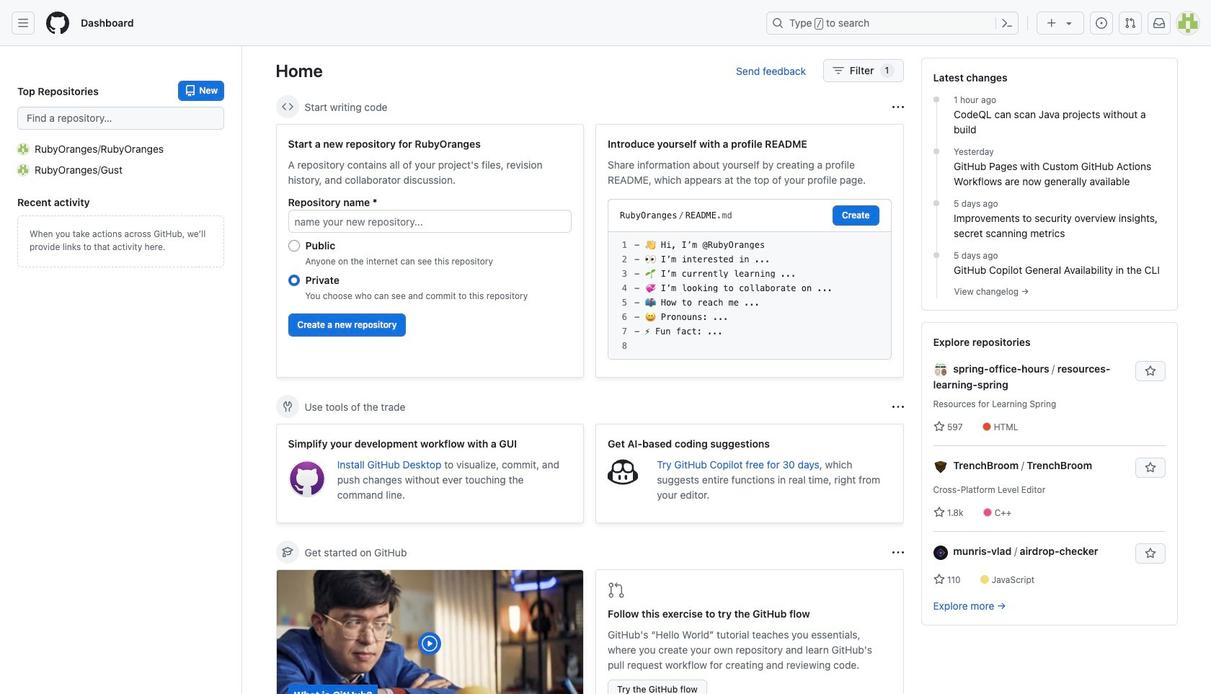 Task type: vqa. For each thing, say whether or not it's contained in the screenshot.
Top Repositories search field
yes



Task type: describe. For each thing, give the bounding box(es) containing it.
name your new repository... text field
[[288, 210, 572, 233]]

none radio inside start a new repository element
[[288, 275, 300, 286]]

none radio inside start a new repository element
[[288, 240, 300, 252]]

3 dot fill image from the top
[[931, 249, 942, 261]]

get ai-based coding suggestions element
[[595, 424, 904, 523]]

what is github? element
[[276, 570, 584, 694]]

command palette image
[[1001, 17, 1013, 29]]

star image
[[933, 574, 945, 586]]

Top Repositories search field
[[17, 107, 224, 130]]

introduce yourself with a profile readme element
[[595, 124, 904, 378]]

code image
[[282, 101, 293, 112]]

tools image
[[282, 401, 293, 412]]

why am i seeing this? image for introduce yourself with a profile readme element
[[892, 101, 904, 113]]

@spring-office-hours profile image
[[933, 363, 948, 377]]

play image
[[421, 635, 439, 652]]

dot fill image
[[931, 198, 942, 209]]

why am i seeing this? image
[[892, 401, 904, 413]]

triangle down image
[[1063, 17, 1075, 29]]

mortar board image
[[282, 546, 293, 558]]

star this repository image for @trenchbroom profile 'icon'
[[1144, 462, 1156, 474]]

try the github flow element
[[595, 570, 904, 694]]

git pull request image inside try the github flow element
[[608, 582, 625, 599]]

plus image
[[1046, 17, 1058, 29]]

@trenchbroom profile image
[[933, 460, 948, 474]]

why am i seeing this? image for try the github flow element
[[892, 547, 904, 558]]

0 vertical spatial git pull request image
[[1125, 17, 1136, 29]]



Task type: locate. For each thing, give the bounding box(es) containing it.
star image up @trenchbroom profile 'icon'
[[933, 421, 945, 433]]

1 dot fill image from the top
[[931, 94, 942, 105]]

star this repository image for @munris-vlad profile icon
[[1144, 548, 1156, 560]]

dot fill image
[[931, 94, 942, 105], [931, 146, 942, 157], [931, 249, 942, 261]]

2 why am i seeing this? image from the top
[[892, 547, 904, 558]]

1 vertical spatial star this repository image
[[1144, 548, 1156, 560]]

what is github? image
[[276, 570, 583, 694]]

None radio
[[288, 240, 300, 252]]

none submit inside introduce yourself with a profile readme element
[[833, 205, 879, 226]]

Find a repository… text field
[[17, 107, 224, 130]]

filter image
[[833, 65, 844, 76]]

gust image
[[17, 164, 29, 176]]

github desktop image
[[288, 460, 326, 498]]

notifications image
[[1153, 17, 1165, 29]]

star image for @spring-office-hours profile image
[[933, 421, 945, 433]]

0 vertical spatial star this repository image
[[1144, 462, 1156, 474]]

1 star image from the top
[[933, 421, 945, 433]]

1 vertical spatial git pull request image
[[608, 582, 625, 599]]

None radio
[[288, 275, 300, 286]]

0 vertical spatial why am i seeing this? image
[[892, 101, 904, 113]]

star this repository image
[[1144, 462, 1156, 474], [1144, 548, 1156, 560]]

homepage image
[[46, 12, 69, 35]]

1 vertical spatial why am i seeing this? image
[[892, 547, 904, 558]]

git pull request image
[[1125, 17, 1136, 29], [608, 582, 625, 599]]

rubyoranges image
[[17, 143, 29, 155]]

1 horizontal spatial git pull request image
[[1125, 17, 1136, 29]]

2 star image from the top
[[933, 507, 945, 519]]

star image
[[933, 421, 945, 433], [933, 507, 945, 519]]

star image for @trenchbroom profile 'icon'
[[933, 507, 945, 519]]

1 star this repository image from the top
[[1144, 462, 1156, 474]]

1 vertical spatial dot fill image
[[931, 146, 942, 157]]

start a new repository element
[[276, 124, 584, 378]]

star image up @munris-vlad profile icon
[[933, 507, 945, 519]]

explore element
[[921, 58, 1178, 694]]

star this repository image
[[1144, 366, 1156, 377]]

issue opened image
[[1096, 17, 1107, 29]]

1 vertical spatial star image
[[933, 507, 945, 519]]

2 dot fill image from the top
[[931, 146, 942, 157]]

2 star this repository image from the top
[[1144, 548, 1156, 560]]

0 horizontal spatial git pull request image
[[608, 582, 625, 599]]

explore repositories navigation
[[921, 322, 1178, 626]]

0 vertical spatial star image
[[933, 421, 945, 433]]

None submit
[[833, 205, 879, 226]]

0 vertical spatial dot fill image
[[931, 94, 942, 105]]

@munris-vlad profile image
[[933, 545, 948, 560]]

simplify your development workflow with a gui element
[[276, 424, 584, 523]]

2 vertical spatial dot fill image
[[931, 249, 942, 261]]

why am i seeing this? image
[[892, 101, 904, 113], [892, 547, 904, 558]]

1 why am i seeing this? image from the top
[[892, 101, 904, 113]]



